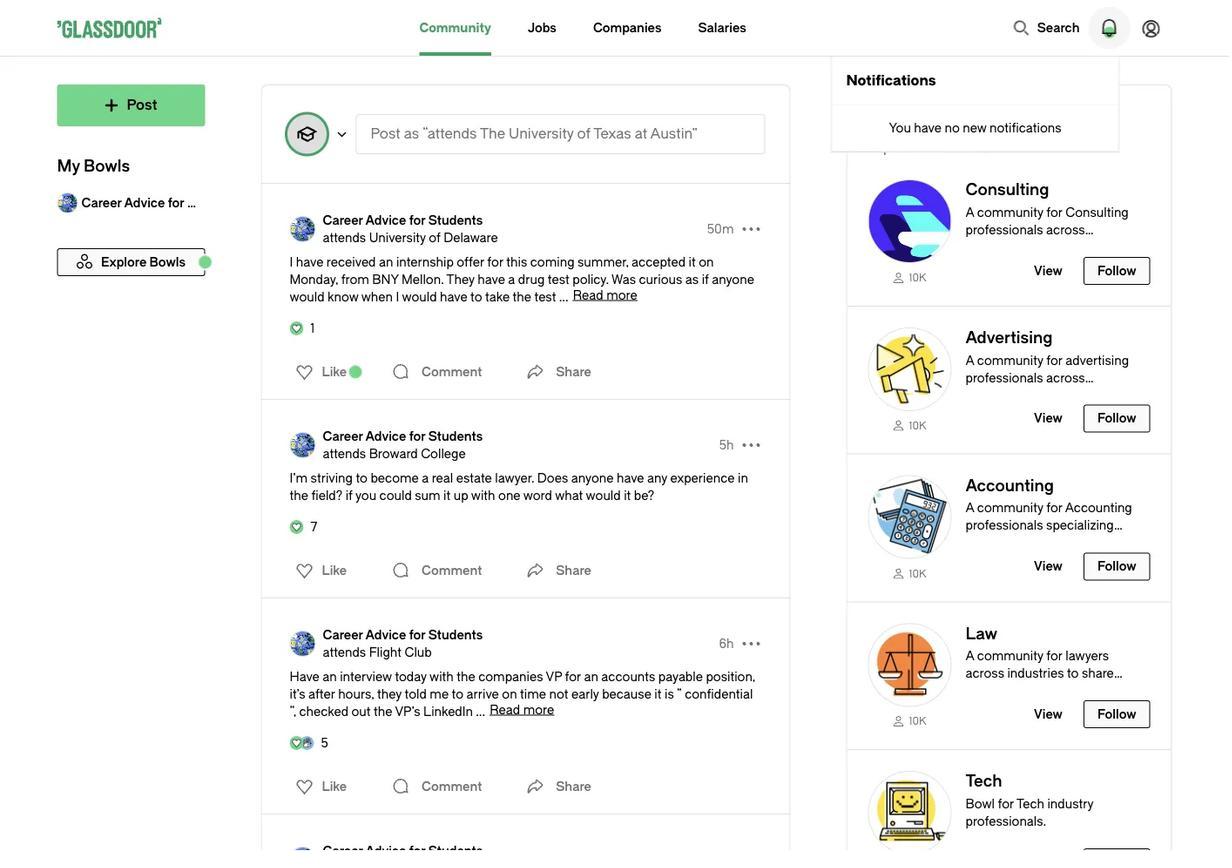 Task type: vqa. For each thing, say whether or not it's contained in the screenshot.
second field from the right
no



Task type: describe. For each thing, give the bounding box(es) containing it.
all
[[916, 141, 932, 155]]

attends for career advice for students attends university of delaware
[[323, 230, 366, 245]]

my bowls
[[57, 157, 130, 176]]

a inside i have received an internship offer for this coming summer, accepted it on monday, from bny mellon. they have a drug test policy. was curious as if anyone would know when i would have to take the test ...
[[508, 272, 515, 287]]

to inside i have received an internship offer for this coming summer, accepted it on monday, from bny mellon. they have a drug test policy. was curious as if anyone would know when i would have to take the test ...
[[471, 290, 482, 304]]

0 vertical spatial bowls
[[935, 141, 971, 155]]

image for bowl image for consulting
[[868, 179, 952, 263]]

is
[[665, 687, 674, 701]]

when
[[361, 290, 393, 304]]

it inside have an interview today with the companies vp for an accounts payable position, it's after hours, they told me to arrive on time not early because it is " confidential ", checked out the vp's linkedin ...
[[655, 687, 662, 701]]

one
[[498, 488, 521, 503]]

interview
[[340, 670, 392, 684]]

i'm striving to become a real estate lawyer. does anyone have any experience in the field? if you could sum it up with one word what would it be?
[[290, 471, 748, 503]]

vp's
[[395, 704, 420, 719]]

community
[[419, 20, 491, 35]]

read more button for time
[[490, 703, 554, 717]]

companies
[[593, 20, 662, 35]]

jobs link
[[528, 0, 557, 56]]

toogle identity image
[[290, 847, 316, 851]]

time
[[520, 687, 546, 701]]

to inside have an interview today with the companies vp for an accounts payable position, it's after hours, they told me to arrive on time not early because it is " confidential ", checked out the vp's linkedin ...
[[452, 687, 464, 701]]

1 like button from the top
[[285, 358, 352, 386]]

field?
[[311, 488, 343, 503]]

comment for internship
[[422, 365, 482, 379]]

mellon.
[[402, 272, 444, 287]]

does
[[537, 471, 568, 485]]

you
[[889, 121, 911, 135]]

lawyer.
[[495, 471, 534, 485]]

the
[[480, 126, 505, 142]]

the inside i have received an internship offer for this coming summer, accepted it on monday, from bny mellon. they have a drug test policy. was curious as if anyone would know when i would have to take the test ...
[[513, 290, 531, 304]]

advice for career advice for students attends university of delaware
[[366, 213, 406, 227]]

of inside button
[[577, 126, 591, 142]]

read for on
[[490, 703, 520, 717]]

like button for career advice for students attends flight club
[[285, 773, 352, 801]]

read more for time
[[490, 703, 554, 717]]

salaries
[[698, 20, 746, 35]]

my
[[57, 157, 80, 176]]

a for law
[[966, 649, 974, 663]]

university inside button
[[509, 126, 574, 142]]

texas
[[594, 126, 631, 142]]

like for career advice for students attends broward college
[[322, 563, 347, 578]]

word
[[523, 488, 552, 503]]

as inside i have received an internship offer for this coming summer, accepted it on monday, from bny mellon. they have a drug test policy. was curious as if anyone would know when i would have to take the test ...
[[685, 272, 699, 287]]

across inside law a community for lawyers across industries to share experiences and compare notes
[[966, 666, 1004, 681]]

it's
[[290, 687, 305, 701]]

have up monday, at the left top of the page
[[296, 255, 324, 269]]

and
[[1040, 684, 1061, 698]]

companies link
[[593, 0, 662, 56]]

post as "attends the university of texas at austin"
[[371, 126, 698, 142]]

students for career advice for students attends flight club
[[428, 628, 483, 642]]

sum
[[415, 488, 441, 503]]

image for post author image for career advice for students attends flight club
[[290, 631, 316, 657]]

have
[[290, 670, 320, 684]]

share button
[[521, 355, 592, 389]]

you have no new notifications
[[889, 121, 1062, 135]]

compare
[[1064, 684, 1116, 698]]

a inside i'm striving to become a real estate lawyer. does anyone have any experience in the field? if you could sum it up with one word what would it be?
[[422, 471, 429, 485]]

students for career advice for students attends broward college
[[428, 429, 483, 443]]

if inside i have received an internship offer for this coming summer, accepted it on monday, from bny mellon. they have a drug test policy. was curious as if anyone would know when i would have to take the test ...
[[702, 272, 709, 287]]

like button for career advice for students attends broward college
[[285, 557, 352, 585]]

professionals for advertising
[[966, 370, 1043, 385]]

it inside i have received an internship offer for this coming summer, accepted it on monday, from bny mellon. they have a drug test policy. was curious as if anyone would know when i would have to take the test ...
[[689, 255, 696, 269]]

professionals.
[[966, 814, 1047, 829]]

10k for law
[[909, 715, 926, 727]]

at
[[635, 126, 647, 142]]

accounting
[[966, 477, 1054, 495]]

policy.
[[573, 272, 609, 287]]

arrive
[[467, 687, 499, 701]]

have up all
[[914, 121, 942, 135]]

bny
[[372, 272, 399, 287]]

community for consulting
[[977, 205, 1044, 220]]

0 horizontal spatial i
[[290, 255, 293, 269]]

image for bowl image for law
[[868, 623, 952, 707]]

checked
[[299, 704, 349, 719]]

striving
[[311, 471, 353, 485]]

advice for career advice for students attends broward college
[[366, 429, 406, 443]]

attends for career advice for students attends flight club
[[323, 645, 366, 659]]

notifications
[[990, 121, 1062, 135]]

students for career advice for students
[[187, 196, 242, 210]]

comment button for with
[[387, 769, 486, 804]]

salaries link
[[698, 0, 746, 56]]

to inside law a community for lawyers across industries to share experiences and compare notes
[[1067, 666, 1079, 681]]

payable
[[658, 670, 703, 684]]

for inside law a community for lawyers across industries to share experiences and compare notes
[[1047, 649, 1063, 663]]

more for was
[[606, 288, 637, 302]]

attends for career advice for students attends broward college
[[323, 446, 366, 461]]

5h link
[[719, 436, 734, 454]]

up
[[454, 488, 468, 503]]

not
[[549, 687, 568, 701]]

of inside career advice for students attends university of delaware
[[429, 230, 441, 245]]

career for career advice for students attends university of delaware
[[323, 213, 363, 227]]

broward
[[369, 446, 418, 461]]

like for career advice for students attends flight club
[[322, 779, 347, 794]]

was
[[612, 272, 636, 287]]

in
[[738, 471, 748, 485]]

no
[[945, 121, 960, 135]]

",
[[290, 704, 296, 719]]

share
[[1082, 666, 1114, 681]]

read for test
[[573, 288, 603, 302]]

5h
[[719, 438, 734, 452]]

10k for advertising
[[909, 419, 926, 432]]

accounts
[[601, 670, 655, 684]]

take
[[485, 290, 510, 304]]

university inside career advice for students attends university of delaware
[[369, 230, 426, 245]]

2 horizontal spatial an
[[584, 670, 598, 684]]

read more button for policy.
[[573, 288, 637, 302]]

they
[[377, 687, 402, 701]]

advice for career advice for students attends flight club
[[366, 628, 406, 642]]

bowl
[[966, 797, 995, 811]]

have inside i'm striving to become a real estate lawyer. does anyone have any experience in the field? if you could sum it up with one word what would it be?
[[617, 471, 644, 485]]

bowls™ for you
[[868, 106, 1020, 131]]

i have received an internship offer for this coming summer, accepted it on monday, from bny mellon. they have a drug test policy. was curious as if anyone would know when i would have to take the test ...
[[290, 255, 754, 304]]

"
[[677, 687, 682, 701]]

me
[[430, 687, 449, 701]]

tech bowl for tech industry professionals.
[[966, 772, 1094, 829]]

for inside have an interview today with the companies vp for an accounts payable position, it's after hours, they told me to arrive on time not early because it is " confidential ", checked out the vp's linkedin ...
[[565, 670, 581, 684]]

monday,
[[290, 272, 338, 287]]

this
[[506, 255, 527, 269]]

on inside have an interview today with the companies vp for an accounts payable position, it's after hours, they told me to arrive on time not early because it is " confidential ", checked out the vp's linkedin ...
[[502, 687, 517, 701]]

career advice for students link down my bowls
[[57, 186, 242, 220]]

across for consulting
[[1046, 223, 1085, 237]]

for inside i have received an internship offer for this coming summer, accepted it on monday, from bny mellon. they have a drug test policy. was curious as if anyone would know when i would have to take the test ...
[[487, 255, 503, 269]]

companies for advertising
[[966, 388, 1030, 402]]

"attends
[[422, 126, 477, 142]]

they
[[447, 272, 475, 287]]

50m link
[[707, 220, 734, 238]]

industry
[[1048, 797, 1094, 811]]

share for coming
[[556, 365, 592, 379]]

career advice for students link for career advice for students attends broward college
[[323, 428, 483, 445]]

any
[[647, 471, 667, 485]]

community for law
[[977, 649, 1044, 663]]

0 horizontal spatial consulting
[[966, 181, 1049, 199]]

1 vertical spatial i
[[396, 290, 399, 304]]

have an interview today with the companies vp for an accounts payable position, it's after hours, they told me to arrive on time not early because it is " confidential ", checked out the vp's linkedin ...
[[290, 670, 755, 719]]

career advice for students attends university of delaware
[[323, 213, 498, 245]]

toogle identity image
[[286, 113, 328, 155]]

career advice for students
[[81, 196, 242, 210]]

career advice for students attends broward college
[[323, 429, 483, 461]]

summer,
[[578, 255, 629, 269]]



Task type: locate. For each thing, give the bounding box(es) containing it.
0 horizontal spatial read more button
[[490, 703, 554, 717]]

with down "estate" on the left bottom
[[471, 488, 495, 503]]

image for post author image up i'm
[[290, 432, 316, 458]]

career for career advice for students
[[81, 196, 122, 210]]

4 10k from the top
[[909, 715, 926, 727]]

test down the drug
[[534, 290, 556, 304]]

50m
[[707, 222, 734, 236]]

career inside career advice for students attends university of delaware
[[323, 213, 363, 227]]

attends inside career advice for students attends flight club
[[323, 645, 366, 659]]

0 vertical spatial across
[[1046, 223, 1085, 237]]

an up bny
[[379, 255, 393, 269]]

3 10k from the top
[[909, 567, 926, 580]]

1 horizontal spatial read
[[573, 288, 603, 302]]

0 horizontal spatial read
[[490, 703, 520, 717]]

of up internship
[[429, 230, 441, 245]]

across inside advertising a community for advertising professionals across companies
[[1046, 370, 1085, 385]]

1 horizontal spatial with
[[471, 488, 495, 503]]

professionals inside advertising a community for advertising professionals across companies
[[966, 370, 1043, 385]]

consulting a community for consulting professionals across companies
[[966, 181, 1129, 254]]

0 horizontal spatial a
[[422, 471, 429, 485]]

0 vertical spatial read more button
[[573, 288, 637, 302]]

real
[[432, 471, 453, 485]]

comment button down sum
[[387, 553, 486, 588]]

like button down 7
[[285, 557, 352, 585]]

an up after
[[323, 670, 337, 684]]

an up early on the bottom
[[584, 670, 598, 684]]

career advice for students attends flight club
[[323, 628, 483, 659]]

students for career advice for students attends university of delaware
[[428, 213, 483, 227]]

university right 'the'
[[509, 126, 574, 142]]

read more button down policy.
[[573, 288, 637, 302]]

attends inside career advice for students attends university of delaware
[[323, 230, 366, 245]]

accepted
[[632, 255, 686, 269]]

2 vertical spatial comment button
[[387, 769, 486, 804]]

received
[[327, 255, 376, 269]]

an inside i have received an internship offer for this coming summer, accepted it on monday, from bny mellon. they have a drug test policy. was curious as if anyone would know when i would have to take the test ...
[[379, 255, 393, 269]]

1 vertical spatial comment
[[422, 563, 482, 578]]

2 share from the top
[[556, 563, 592, 578]]

a inside advertising a community for advertising professionals across companies
[[966, 353, 974, 367]]

advertising
[[966, 329, 1053, 347]]

0 horizontal spatial an
[[323, 670, 337, 684]]

1 vertical spatial of
[[429, 230, 441, 245]]

confidential
[[685, 687, 753, 701]]

3 like from the top
[[322, 779, 347, 794]]

coming
[[530, 255, 575, 269]]

you inside i'm striving to become a real estate lawyer. does anyone have any experience in the field? if you could sum it up with one word what would it be?
[[355, 488, 376, 503]]

professionals down explore all bowls link
[[966, 223, 1043, 237]]

comment button down linkedin
[[387, 769, 486, 804]]

3 comment from the top
[[422, 779, 482, 794]]

companies inside have an interview today with the companies vp for an accounts payable position, it's after hours, they told me to arrive on time not early because it is " confidential ", checked out the vp's linkedin ...
[[478, 670, 543, 684]]

i
[[290, 255, 293, 269], [396, 290, 399, 304]]

would inside i'm striving to become a real estate lawyer. does anyone have any experience in the field? if you could sum it up with one word what would it be?
[[586, 488, 621, 503]]

companies inside advertising a community for advertising professionals across companies
[[966, 388, 1030, 402]]

1 vertical spatial across
[[1046, 370, 1085, 385]]

2 vertical spatial a
[[966, 649, 974, 663]]

0 vertical spatial if
[[702, 272, 709, 287]]

i'm
[[290, 471, 308, 485]]

1 horizontal spatial i
[[396, 290, 399, 304]]

0 vertical spatial professionals
[[966, 223, 1043, 237]]

career advice for students link up internship
[[323, 212, 498, 229]]

7
[[311, 520, 317, 534]]

0 horizontal spatial with
[[430, 670, 454, 684]]

1 vertical spatial test
[[534, 290, 556, 304]]

comment button
[[387, 355, 486, 389], [387, 553, 486, 588], [387, 769, 486, 804]]

2 comment button from the top
[[387, 553, 486, 588]]

have up be?
[[617, 471, 644, 485]]

10k for consulting
[[909, 272, 926, 284]]

10k link for consulting
[[868, 270, 952, 285]]

6h
[[719, 636, 734, 651]]

1 vertical spatial community
[[977, 353, 1044, 367]]

advice inside career advice for students attends flight club
[[366, 628, 406, 642]]

career for career advice for students attends broward college
[[323, 429, 363, 443]]

2 vertical spatial companies
[[478, 670, 543, 684]]

tech up bowl
[[966, 772, 1002, 791]]

career advice for students link for career advice for students attends flight club
[[323, 626, 483, 644]]

with up the "me"
[[430, 670, 454, 684]]

0 horizontal spatial university
[[369, 230, 426, 245]]

... inside i have received an internship offer for this coming summer, accepted it on monday, from bny mellon. they have a drug test policy. was curious as if anyone would know when i would have to take the test ...
[[559, 290, 569, 304]]

career inside 'career advice for students attends broward college'
[[323, 429, 363, 443]]

0 vertical spatial share button
[[521, 553, 592, 588]]

3 a from the top
[[966, 649, 974, 663]]

position,
[[706, 670, 755, 684]]

as inside button
[[404, 126, 419, 142]]

0 vertical spatial consulting
[[966, 181, 1049, 199]]

3 like button from the top
[[285, 773, 352, 801]]

1 horizontal spatial more
[[606, 288, 637, 302]]

have up take
[[478, 272, 505, 287]]

community inside advertising a community for advertising professionals across companies
[[977, 353, 1044, 367]]

2 vertical spatial community
[[977, 649, 1044, 663]]

1 10k from the top
[[909, 272, 926, 284]]

image for post author image up have
[[290, 631, 316, 657]]

2 comment from the top
[[422, 563, 482, 578]]

know
[[328, 290, 358, 304]]

like down know
[[322, 365, 347, 379]]

tech up the professionals.
[[1017, 797, 1045, 811]]

like
[[322, 365, 347, 379], [322, 563, 347, 578], [322, 779, 347, 794]]

to inside i'm striving to become a real estate lawyer. does anyone have any experience in the field? if you could sum it up with one word what would it be?
[[356, 471, 368, 485]]

a left the real
[[422, 471, 429, 485]]

0 vertical spatial image for post author image
[[290, 216, 316, 242]]

flight
[[369, 645, 402, 659]]

explore all bowls
[[868, 141, 971, 155]]

0 horizontal spatial anyone
[[571, 471, 614, 485]]

1 vertical spatial you
[[355, 488, 376, 503]]

career advice for students link up broward
[[323, 428, 483, 445]]

community inside consulting a community for consulting professionals across companies
[[977, 205, 1044, 220]]

3 attends from the top
[[323, 645, 366, 659]]

if right field?
[[346, 488, 353, 503]]

share button for career advice for students attends flight club
[[521, 769, 592, 804]]

more down was
[[606, 288, 637, 302]]

professionals inside consulting a community for consulting professionals across companies
[[966, 223, 1043, 237]]

for inside 'career advice for students attends broward college'
[[409, 429, 426, 443]]

1 vertical spatial professionals
[[966, 370, 1043, 385]]

become
[[371, 471, 419, 485]]

tech
[[966, 772, 1002, 791], [1017, 797, 1045, 811]]

offer
[[457, 255, 484, 269]]

internship
[[396, 255, 454, 269]]

1 vertical spatial tech
[[1017, 797, 1045, 811]]

professionals down advertising
[[966, 370, 1043, 385]]

... down coming
[[559, 290, 569, 304]]

2 attends from the top
[[323, 446, 366, 461]]

... down arrive
[[476, 704, 485, 719]]

would right what
[[586, 488, 621, 503]]

advice inside 'career advice for students attends broward college'
[[366, 429, 406, 443]]

career advice for students link up club
[[323, 626, 483, 644]]

companies inside consulting a community for consulting professionals across companies
[[966, 240, 1030, 254]]

if
[[702, 272, 709, 287], [346, 488, 353, 503]]

1
[[311, 321, 315, 335]]

career up received
[[323, 213, 363, 227]]

across inside consulting a community for consulting professionals across companies
[[1046, 223, 1085, 237]]

image for bowl image for advertising
[[868, 327, 952, 411]]

read more down policy.
[[573, 288, 637, 302]]

be?
[[634, 488, 654, 503]]

1 vertical spatial like
[[322, 563, 347, 578]]

club
[[405, 645, 432, 659]]

1 horizontal spatial ...
[[559, 290, 569, 304]]

explore
[[868, 141, 914, 155]]

0 vertical spatial like
[[322, 365, 347, 379]]

like down field?
[[322, 563, 347, 578]]

0 vertical spatial anyone
[[712, 272, 754, 287]]

0 horizontal spatial would
[[290, 290, 325, 304]]

10k link for advertising
[[868, 418, 952, 433]]

2 community from the top
[[977, 353, 1044, 367]]

career down my bowls
[[81, 196, 122, 210]]

it right accepted
[[689, 255, 696, 269]]

read more down time
[[490, 703, 554, 717]]

like button down 1
[[285, 358, 352, 386]]

anyone
[[712, 272, 754, 287], [571, 471, 614, 485]]

as right curious
[[685, 272, 699, 287]]

community for advertising
[[977, 353, 1044, 367]]

could
[[379, 488, 412, 503]]

i up monday, at the left top of the page
[[290, 255, 293, 269]]

it left be?
[[624, 488, 631, 503]]

0 horizontal spatial tech
[[966, 772, 1002, 791]]

image for post author image for career advice for students attends university of delaware
[[290, 216, 316, 242]]

2 10k from the top
[[909, 419, 926, 432]]

austin"
[[650, 126, 698, 142]]

companies for consulting
[[966, 240, 1030, 254]]

like down 5
[[322, 779, 347, 794]]

would down mellon.
[[402, 290, 437, 304]]

image for post author image
[[290, 216, 316, 242], [290, 432, 316, 458], [290, 631, 316, 657]]

2 vertical spatial like
[[322, 779, 347, 794]]

0 vertical spatial a
[[966, 205, 974, 220]]

would down monday, at the left top of the page
[[290, 290, 325, 304]]

advertising
[[1066, 353, 1129, 367]]

1 vertical spatial like button
[[285, 557, 352, 585]]

2 vertical spatial like button
[[285, 773, 352, 801]]

if inside i'm striving to become a real estate lawyer. does anyone have any experience in the field? if you could sum it up with one word what would it be?
[[346, 488, 353, 503]]

4 image for bowl image from the top
[[868, 623, 952, 707]]

1 vertical spatial read more
[[490, 703, 554, 717]]

you up explore all bowls link
[[982, 106, 1020, 131]]

share button for career advice for students attends broward college
[[521, 553, 592, 588]]

0 horizontal spatial you
[[355, 488, 376, 503]]

2 horizontal spatial would
[[586, 488, 621, 503]]

to right the "me"
[[452, 687, 464, 701]]

3 image for post author image from the top
[[290, 631, 316, 657]]

2 image for post author image from the top
[[290, 432, 316, 458]]

delaware
[[444, 230, 498, 245]]

image for bowl image for accounting
[[868, 475, 952, 559]]

1 vertical spatial anyone
[[571, 471, 614, 485]]

10k link for law
[[868, 714, 952, 728]]

a for advertising
[[966, 353, 974, 367]]

industries
[[1007, 666, 1064, 681]]

consulting
[[966, 181, 1049, 199], [1066, 205, 1129, 220]]

college
[[421, 446, 466, 461]]

... inside have an interview today with the companies vp for an accounts payable position, it's after hours, they told me to arrive on time not early because it is " confidential ", checked out the vp's linkedin ...
[[476, 704, 485, 719]]

0 vertical spatial community
[[977, 205, 1044, 220]]

community down explore all bowls link
[[977, 205, 1044, 220]]

1 image for post author image from the top
[[290, 216, 316, 242]]

1 horizontal spatial read more
[[573, 288, 637, 302]]

out
[[352, 704, 371, 719]]

search button
[[1004, 10, 1089, 45]]

3 community from the top
[[977, 649, 1044, 663]]

bowls down no
[[935, 141, 971, 155]]

2 share button from the top
[[521, 769, 592, 804]]

1 share from the top
[[556, 365, 592, 379]]

0 vertical spatial you
[[982, 106, 1020, 131]]

of left texas
[[577, 126, 591, 142]]

share for for
[[556, 779, 592, 794]]

search
[[1037, 20, 1080, 35]]

3 10k link from the top
[[868, 566, 952, 580]]

linkedin
[[423, 704, 473, 719]]

1 vertical spatial university
[[369, 230, 426, 245]]

1 vertical spatial read
[[490, 703, 520, 717]]

to left take
[[471, 290, 482, 304]]

0 vertical spatial ...
[[559, 290, 569, 304]]

anyone down 50m link
[[712, 272, 754, 287]]

0 vertical spatial test
[[548, 272, 570, 287]]

the up arrive
[[457, 670, 475, 684]]

community inside law a community for lawyers across industries to share experiences and compare notes
[[977, 649, 1044, 663]]

comment button up 'career advice for students attends broward college'
[[387, 355, 486, 389]]

comment for with
[[422, 779, 482, 794]]

1 vertical spatial image for post author image
[[290, 432, 316, 458]]

vp
[[546, 670, 562, 684]]

2 image for bowl image from the top
[[868, 327, 952, 411]]

0 horizontal spatial as
[[404, 126, 419, 142]]

would
[[290, 290, 325, 304], [402, 290, 437, 304], [586, 488, 621, 503]]

a inside law a community for lawyers across industries to share experiences and compare notes
[[966, 649, 974, 663]]

1 horizontal spatial on
[[699, 255, 714, 269]]

0 vertical spatial read more
[[573, 288, 637, 302]]

have down they
[[440, 290, 468, 304]]

1 horizontal spatial anyone
[[712, 272, 754, 287]]

1 attends from the top
[[323, 230, 366, 245]]

you
[[982, 106, 1020, 131], [355, 488, 376, 503]]

1 vertical spatial companies
[[966, 388, 1030, 402]]

0 vertical spatial of
[[577, 126, 591, 142]]

read down policy.
[[573, 288, 603, 302]]

for inside the tech bowl for tech industry professionals.
[[998, 797, 1014, 811]]

read more
[[573, 288, 637, 302], [490, 703, 554, 717]]

1 comment button from the top
[[387, 355, 486, 389]]

on down 50m link
[[699, 255, 714, 269]]

0 vertical spatial on
[[699, 255, 714, 269]]

1 horizontal spatial as
[[685, 272, 699, 287]]

1 image for bowl image from the top
[[868, 179, 952, 263]]

2 like from the top
[[322, 563, 347, 578]]

0 horizontal spatial on
[[502, 687, 517, 701]]

with inside i'm striving to become a real estate lawyer. does anyone have any experience in the field? if you could sum it up with one word what would it be?
[[471, 488, 495, 503]]

1 vertical spatial if
[[346, 488, 353, 503]]

told
[[405, 687, 427, 701]]

a
[[508, 272, 515, 287], [422, 471, 429, 485]]

the down the drug
[[513, 290, 531, 304]]

0 horizontal spatial bowls
[[84, 157, 130, 176]]

test down coming
[[548, 272, 570, 287]]

1 horizontal spatial a
[[508, 272, 515, 287]]

career up 'striving'
[[323, 429, 363, 443]]

experiences
[[966, 684, 1036, 698]]

3 share from the top
[[556, 779, 592, 794]]

attends up 'striving'
[[323, 446, 366, 461]]

test
[[548, 272, 570, 287], [534, 290, 556, 304]]

1 vertical spatial ...
[[476, 704, 485, 719]]

1 vertical spatial share button
[[521, 769, 592, 804]]

1 community from the top
[[977, 205, 1044, 220]]

2 vertical spatial comment
[[422, 779, 482, 794]]

on inside i have received an internship offer for this coming summer, accepted it on monday, from bny mellon. they have a drug test policy. was curious as if anyone would know when i would have to take the test ...
[[699, 255, 714, 269]]

attends inside 'career advice for students attends broward college'
[[323, 446, 366, 461]]

advice for career advice for students
[[124, 196, 165, 210]]

1 comment from the top
[[422, 365, 482, 379]]

5
[[321, 736, 328, 750]]

1 share button from the top
[[521, 553, 592, 588]]

notifications
[[846, 72, 936, 88]]

0 vertical spatial attends
[[323, 230, 366, 245]]

for inside career advice for students attends flight club
[[409, 628, 426, 642]]

2 10k link from the top
[[868, 418, 952, 433]]

the inside i'm striving to become a real estate lawyer. does anyone have any experience in the field? if you could sum it up with one word what would it be?
[[290, 488, 308, 503]]

with inside have an interview today with the companies vp for an accounts payable position, it's after hours, they told me to arrive on time not early because it is " confidential ", checked out the vp's linkedin ...
[[430, 670, 454, 684]]

students inside career advice for students attends university of delaware
[[428, 213, 483, 227]]

more down time
[[523, 703, 554, 717]]

0 vertical spatial comment button
[[387, 355, 486, 389]]

image for post author image for career advice for students attends broward college
[[290, 432, 316, 458]]

share inside popup button
[[556, 365, 592, 379]]

0 vertical spatial tech
[[966, 772, 1002, 791]]

students inside career advice for students attends flight club
[[428, 628, 483, 642]]

community
[[977, 205, 1044, 220], [977, 353, 1044, 367], [977, 649, 1044, 663]]

1 horizontal spatial read more button
[[573, 288, 637, 302]]

career for career advice for students attends flight club
[[323, 628, 363, 642]]

1 horizontal spatial of
[[577, 126, 591, 142]]

comment down linkedin
[[422, 779, 482, 794]]

bowls
[[935, 141, 971, 155], [84, 157, 130, 176]]

students inside 'career advice for students attends broward college'
[[428, 429, 483, 443]]

career advice for students link for career advice for students attends university of delaware
[[323, 212, 498, 229]]

0 vertical spatial read
[[573, 288, 603, 302]]

on left time
[[502, 687, 517, 701]]

community down advertising
[[977, 353, 1044, 367]]

1 vertical spatial more
[[523, 703, 554, 717]]

1 vertical spatial read more button
[[490, 703, 554, 717]]

advice inside career advice for students attends university of delaware
[[366, 213, 406, 227]]

advice up broward
[[366, 429, 406, 443]]

advice down my bowls
[[124, 196, 165, 210]]

0 horizontal spatial read more
[[490, 703, 554, 717]]

1 vertical spatial attends
[[323, 446, 366, 461]]

1 horizontal spatial bowls
[[935, 141, 971, 155]]

if right curious
[[702, 272, 709, 287]]

1 horizontal spatial you
[[982, 106, 1020, 131]]

law a community for lawyers across industries to share experiences and compare notes
[[966, 624, 1116, 715]]

anyone up what
[[571, 471, 614, 485]]

for inside career advice for students attends university of delaware
[[409, 213, 426, 227]]

attends up interview
[[323, 645, 366, 659]]

1 horizontal spatial tech
[[1017, 797, 1045, 811]]

comment button for internship
[[387, 355, 486, 389]]

advice up received
[[366, 213, 406, 227]]

post as "attends the university of texas at austin" button
[[356, 114, 765, 154]]

a down this
[[508, 272, 515, 287]]

new
[[963, 121, 987, 135]]

for inside advertising a community for advertising professionals across companies
[[1047, 353, 1063, 367]]

3 image for bowl image from the top
[[868, 475, 952, 559]]

2 vertical spatial image for post author image
[[290, 631, 316, 657]]

like button down 5
[[285, 773, 352, 801]]

across for advertising
[[1046, 370, 1085, 385]]

3 comment button from the top
[[387, 769, 486, 804]]

comment
[[422, 365, 482, 379], [422, 563, 482, 578], [422, 779, 482, 794]]

attends up received
[[323, 230, 366, 245]]

for inside consulting a community for consulting professionals across companies
[[1047, 205, 1063, 220]]

1 horizontal spatial if
[[702, 272, 709, 287]]

as right the post
[[404, 126, 419, 142]]

1 vertical spatial a
[[422, 471, 429, 485]]

0 vertical spatial a
[[508, 272, 515, 287]]

image for bowl image
[[868, 179, 952, 263], [868, 327, 952, 411], [868, 475, 952, 559], [868, 623, 952, 707], [868, 771, 952, 851]]

0 vertical spatial i
[[290, 255, 293, 269]]

comment down up
[[422, 563, 482, 578]]

0 horizontal spatial more
[[523, 703, 554, 717]]

1 vertical spatial with
[[430, 670, 454, 684]]

a inside consulting a community for consulting professionals across companies
[[966, 205, 974, 220]]

5 image for bowl image from the top
[[868, 771, 952, 851]]

i right when
[[396, 290, 399, 304]]

you left could
[[355, 488, 376, 503]]

1 vertical spatial a
[[966, 353, 974, 367]]

0 vertical spatial comment
[[422, 365, 482, 379]]

1 like from the top
[[322, 365, 347, 379]]

professionals for consulting
[[966, 223, 1043, 237]]

the down they
[[374, 704, 392, 719]]

2 like button from the top
[[285, 557, 352, 585]]

career up interview
[[323, 628, 363, 642]]

post
[[371, 126, 400, 142]]

it left is
[[655, 687, 662, 701]]

to
[[471, 290, 482, 304], [356, 471, 368, 485], [1067, 666, 1079, 681], [452, 687, 464, 701]]

a down explore all bowls link
[[966, 205, 974, 220]]

to right 'striving'
[[356, 471, 368, 485]]

the down i'm
[[290, 488, 308, 503]]

4 10k link from the top
[[868, 714, 952, 728]]

2 professionals from the top
[[966, 370, 1043, 385]]

comment up college on the bottom
[[422, 365, 482, 379]]

career
[[81, 196, 122, 210], [323, 213, 363, 227], [323, 429, 363, 443], [323, 628, 363, 642]]

career inside career advice for students attends flight club
[[323, 628, 363, 642]]

0 vertical spatial university
[[509, 126, 574, 142]]

2 a from the top
[[966, 353, 974, 367]]

early
[[571, 687, 599, 701]]

career advice for students link
[[57, 186, 242, 220], [323, 212, 498, 229], [323, 428, 483, 445], [323, 626, 483, 644]]

10k
[[909, 272, 926, 284], [909, 419, 926, 432], [909, 567, 926, 580], [909, 715, 926, 727]]

0 vertical spatial share
[[556, 365, 592, 379]]

advice up flight
[[366, 628, 406, 642]]

university
[[509, 126, 574, 142], [369, 230, 426, 245]]

1 vertical spatial on
[[502, 687, 517, 701]]

anyone inside i'm striving to become a real estate lawyer. does anyone have any experience in the field? if you could sum it up with one word what would it be?
[[571, 471, 614, 485]]

bowls right my on the left top
[[84, 157, 130, 176]]

more for not
[[523, 703, 554, 717]]

1 a from the top
[[966, 205, 974, 220]]

1 vertical spatial as
[[685, 272, 699, 287]]

drug
[[518, 272, 545, 287]]

a for consulting
[[966, 205, 974, 220]]

a down advertising
[[966, 353, 974, 367]]

the
[[513, 290, 531, 304], [290, 488, 308, 503], [457, 670, 475, 684], [374, 704, 392, 719]]

to down lawyers on the bottom of the page
[[1067, 666, 1079, 681]]

university up internship
[[369, 230, 426, 245]]

explore all bowls link
[[868, 138, 1171, 159]]

a down law
[[966, 649, 974, 663]]

it left up
[[444, 488, 451, 503]]

image for post author image up monday, at the left top of the page
[[290, 216, 316, 242]]

read down arrive
[[490, 703, 520, 717]]

from
[[341, 272, 369, 287]]

community link
[[419, 0, 491, 56]]

read more button down time
[[490, 703, 554, 717]]

lawyers
[[1066, 649, 1109, 663]]

community up industries
[[977, 649, 1044, 663]]

1 horizontal spatial consulting
[[1066, 205, 1129, 220]]

1 professionals from the top
[[966, 223, 1043, 237]]

1 vertical spatial share
[[556, 563, 592, 578]]

as
[[404, 126, 419, 142], [685, 272, 699, 287]]

1 horizontal spatial would
[[402, 290, 437, 304]]

anyone inside i have received an internship offer for this coming summer, accepted it on monday, from bny mellon. they have a drug test policy. was curious as if anyone would know when i would have to take the test ...
[[712, 272, 754, 287]]

what
[[555, 488, 583, 503]]

read more for policy.
[[573, 288, 637, 302]]

1 10k link from the top
[[868, 270, 952, 285]]



